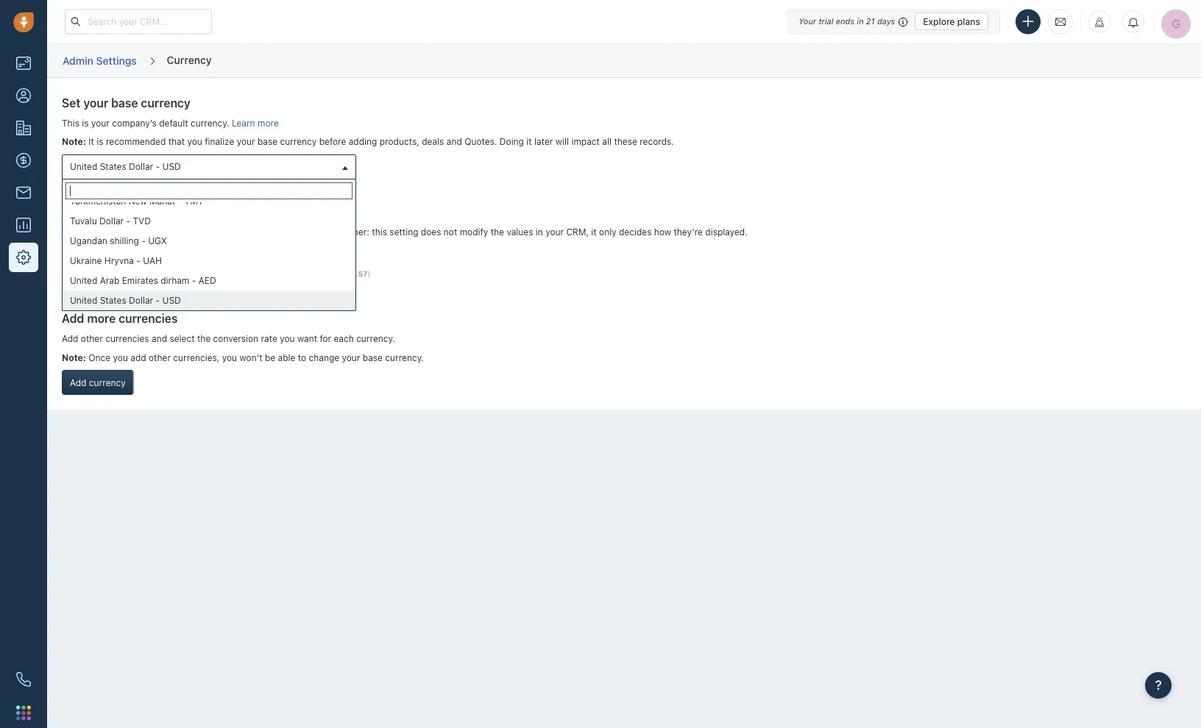 Task type: locate. For each thing, give the bounding box(es) containing it.
currencies
[[119, 311, 178, 325], [105, 334, 149, 344]]

option containing tuvalu dollar
[[63, 211, 355, 231]]

phone image
[[16, 673, 31, 687]]

1 horizontal spatial for
[[320, 334, 331, 344]]

add
[[130, 352, 146, 363]]

e.g.
[[201, 269, 214, 278]]

0 vertical spatial usd
[[162, 161, 181, 172]]

is
[[82, 118, 89, 128], [97, 137, 103, 147]]

the down tuvalu dollar - tvd
[[90, 227, 104, 237]]

None search field
[[66, 182, 353, 199]]

0 horizontal spatial settings
[[96, 54, 137, 66]]

for
[[216, 227, 228, 237], [320, 334, 331, 344]]

it left only
[[591, 227, 597, 237]]

1 united from the top
[[70, 161, 97, 172]]

and right deals
[[447, 137, 462, 147]]

0 horizontal spatial is
[[82, 118, 89, 128]]

1 horizontal spatial and
[[447, 137, 462, 147]]

other up once
[[81, 334, 103, 344]]

2 button
[[62, 261, 191, 286]]

admin settings
[[63, 54, 137, 66]]

2
[[70, 268, 75, 278]]

united states dollar - usd up add more currencies
[[70, 295, 181, 306]]

0 vertical spatial united states dollar - usd
[[70, 161, 181, 172]]

0 vertical spatial of
[[141, 227, 149, 237]]

1 vertical spatial united states dollar - usd
[[70, 295, 181, 306]]

note:
[[62, 137, 86, 147], [62, 352, 86, 363]]

2 select from the top
[[62, 246, 89, 256]]

other
[[81, 334, 103, 344], [149, 352, 171, 363]]

1 vertical spatial usd
[[162, 295, 181, 306]]

united down ukraine
[[70, 276, 97, 286]]

ends
[[836, 17, 855, 26]]

$
[[216, 269, 222, 278], [334, 269, 339, 278]]

in left "21"
[[857, 17, 864, 26]]

your left crm,
[[546, 227, 564, 237]]

4 option from the top
[[63, 251, 355, 271]]

usd down the dirham
[[162, 295, 181, 306]]

0 vertical spatial dollar
[[129, 161, 153, 172]]

0 horizontal spatial it
[[526, 137, 532, 147]]

0 vertical spatial currency
[[167, 54, 212, 66]]

explore plans link
[[915, 13, 988, 30]]

currency for currency
[[167, 54, 212, 66]]

- down united arab emirates dirham - aed
[[156, 295, 160, 306]]

$ left 999.57
[[334, 269, 339, 278]]

note: left once
[[62, 352, 86, 363]]

dollar down recommended
[[129, 161, 153, 172]]

states up add more currencies
[[100, 295, 126, 306]]

option
[[63, 191, 355, 211], [63, 211, 355, 231], [63, 231, 355, 251], [63, 251, 355, 271], [63, 271, 355, 291], [63, 291, 355, 310]]

1 horizontal spatial in
[[857, 17, 864, 26]]

0 vertical spatial more
[[258, 118, 279, 128]]

more down arab
[[87, 311, 116, 325]]

1 united states dollar - usd from the top
[[70, 161, 181, 172]]

currency decimal settings
[[62, 205, 199, 215]]

1 horizontal spatial base
[[258, 137, 278, 147]]

1 horizontal spatial settings
[[155, 205, 199, 215]]

2 united states dollar - usd from the top
[[70, 295, 181, 306]]

1 vertical spatial in
[[536, 227, 543, 237]]

add other currencies and select the conversion rate you want for each currency.
[[62, 334, 395, 344]]

of right "no." at left
[[123, 246, 132, 256]]

- left (
[[192, 276, 196, 286]]

1 vertical spatial united
[[70, 276, 97, 286]]

select down tuvalu
[[62, 227, 88, 237]]

usd down 'that'
[[162, 161, 181, 172]]

6 option from the top
[[63, 291, 355, 310]]

$ 999.57 )
[[334, 269, 370, 278]]

2 vertical spatial dollar
[[129, 295, 153, 306]]

0 horizontal spatial in
[[536, 227, 543, 237]]

explore plans
[[923, 16, 980, 26]]

set your base currency
[[62, 96, 191, 110]]

1 vertical spatial more
[[87, 311, 116, 325]]

admin settings link
[[62, 49, 137, 72]]

impact
[[571, 137, 600, 147]]

decimal
[[152, 227, 184, 237], [134, 246, 167, 256]]

0 vertical spatial united
[[70, 161, 97, 172]]

your
[[799, 17, 816, 26]]

0 horizontal spatial base
[[111, 96, 138, 110]]

add currency
[[70, 378, 126, 388]]

add inside add currency button
[[70, 378, 86, 388]]

you
[[187, 137, 202, 147], [280, 334, 295, 344], [113, 352, 128, 363], [222, 352, 237, 363]]

0 vertical spatial decimal
[[152, 227, 184, 237]]

1 horizontal spatial more
[[258, 118, 279, 128]]

currencies down united arab emirates dirham - aed
[[119, 311, 178, 325]]

0 horizontal spatial $
[[216, 269, 222, 278]]

1 vertical spatial dollar
[[99, 216, 124, 226]]

ugandan shilling - ugx
[[70, 236, 167, 246]]

0 vertical spatial add
[[62, 311, 84, 325]]

is right this
[[82, 118, 89, 128]]

1 vertical spatial currency.
[[356, 334, 395, 344]]

you left "add" at the left top
[[113, 352, 128, 363]]

1 usd from the top
[[162, 161, 181, 172]]

they're
[[674, 227, 703, 237]]

0 vertical spatial is
[[82, 118, 89, 128]]

option containing united states dollar
[[63, 291, 355, 310]]

1 vertical spatial currency
[[62, 205, 111, 215]]

for right want
[[320, 334, 331, 344]]

0 vertical spatial currencies
[[119, 311, 178, 325]]

option containing ugandan shilling
[[63, 231, 355, 251]]

your up it
[[91, 118, 110, 128]]

places right ugx
[[170, 246, 198, 256]]

emirates
[[122, 276, 158, 286]]

currency up tuvalu
[[62, 205, 111, 215]]

0 vertical spatial it
[[526, 137, 532, 147]]

decimal up united arab emirates dirham - aed
[[134, 246, 167, 256]]

base up "company's"
[[111, 96, 138, 110]]

select
[[62, 227, 88, 237], [62, 246, 89, 256]]

currencies down add more currencies
[[105, 334, 149, 344]]

0 vertical spatial currency.
[[191, 118, 229, 128]]

you down add other currencies and select the conversion rate you want for each currency.
[[222, 352, 237, 363]]

the
[[90, 227, 104, 237], [491, 227, 504, 237], [91, 246, 105, 256], [197, 334, 211, 344]]

- down recommended
[[156, 161, 160, 172]]

1 vertical spatial decimal
[[134, 246, 167, 256]]

2 usd from the top
[[162, 295, 181, 306]]

21
[[866, 17, 875, 26]]

how
[[654, 227, 671, 237]]

1 vertical spatial places
[[170, 246, 198, 256]]

displayed.
[[705, 227, 748, 237]]

each
[[334, 334, 354, 344]]

dollar
[[129, 161, 153, 172], [99, 216, 124, 226], [129, 295, 153, 306]]

united states dollar - usd down recommended
[[70, 161, 181, 172]]

0 vertical spatial for
[[216, 227, 228, 237]]

1 vertical spatial for
[[320, 334, 331, 344]]

1 horizontal spatial other
[[149, 352, 171, 363]]

0 vertical spatial other
[[81, 334, 103, 344]]

1 horizontal spatial is
[[97, 137, 103, 147]]

states down recommended
[[100, 161, 126, 172]]

values.
[[290, 227, 319, 237]]

1 horizontal spatial currency
[[167, 54, 212, 66]]

2 note: from the top
[[62, 352, 86, 363]]

more right learn
[[258, 118, 279, 128]]

base right change
[[363, 352, 383, 363]]

0 vertical spatial base
[[111, 96, 138, 110]]

- left ugx
[[141, 236, 146, 246]]

1 vertical spatial select
[[62, 246, 89, 256]]

currency inside button
[[89, 378, 126, 388]]

0 vertical spatial note:
[[62, 137, 86, 147]]

2 vertical spatial add
[[70, 378, 86, 388]]

0 vertical spatial states
[[100, 161, 126, 172]]

your down each
[[342, 352, 360, 363]]

ukraine hryvna - uah
[[70, 256, 162, 266]]

add more currencies
[[62, 311, 178, 325]]

2 horizontal spatial base
[[363, 352, 383, 363]]

1 states from the top
[[100, 161, 126, 172]]

decimal for number
[[152, 227, 184, 237]]

it left later
[[526, 137, 532, 147]]

1 vertical spatial other
[[149, 352, 171, 363]]

in right values
[[536, 227, 543, 237]]

0 horizontal spatial more
[[87, 311, 116, 325]]

aed
[[198, 276, 216, 286]]

states
[[100, 161, 126, 172], [100, 295, 126, 306]]

1 note: from the top
[[62, 137, 86, 147]]

that
[[168, 137, 185, 147]]

2 states from the top
[[100, 295, 126, 306]]

usd
[[162, 161, 181, 172], [162, 295, 181, 306]]

3 option from the top
[[63, 231, 355, 251]]

1 vertical spatial of
[[123, 246, 132, 256]]

and left select
[[152, 334, 167, 344]]

for up "( e.g. $ 999.5678"
[[216, 227, 228, 237]]

0 vertical spatial settings
[[96, 54, 137, 66]]

1 vertical spatial note:
[[62, 352, 86, 363]]

0 vertical spatial and
[[447, 137, 462, 147]]

1 horizontal spatial $
[[334, 269, 339, 278]]

currency down search your crm... text box
[[167, 54, 212, 66]]

0 vertical spatial in
[[857, 17, 864, 26]]

the up currencies, at the top
[[197, 334, 211, 344]]

united down 2 on the top
[[70, 295, 97, 306]]

tmt
[[184, 196, 203, 206]]

settings right "admin"
[[96, 54, 137, 66]]

you right rate
[[280, 334, 295, 344]]

0 horizontal spatial of
[[123, 246, 132, 256]]

currency
[[141, 96, 191, 110], [280, 137, 317, 147], [251, 227, 288, 237], [89, 378, 126, 388]]

0 vertical spatial select
[[62, 227, 88, 237]]

2 option from the top
[[63, 211, 355, 231]]

it
[[89, 137, 94, 147]]

base
[[111, 96, 138, 110], [258, 137, 278, 147], [363, 352, 383, 363]]

1 select from the top
[[62, 227, 88, 237]]

places for number
[[187, 227, 214, 237]]

of down tvd
[[141, 227, 149, 237]]

1 vertical spatial is
[[97, 137, 103, 147]]

1 horizontal spatial of
[[141, 227, 149, 237]]

decimal
[[113, 205, 153, 215]]

dollar up number at the top left of the page
[[99, 216, 124, 226]]

places for no.
[[170, 246, 198, 256]]

0 vertical spatial places
[[187, 227, 214, 237]]

the left "no." at left
[[91, 246, 105, 256]]

note: left it
[[62, 137, 86, 147]]

your
[[83, 96, 108, 110], [91, 118, 110, 128], [237, 137, 255, 147], [230, 227, 249, 237], [546, 227, 564, 237], [342, 352, 360, 363]]

2 vertical spatial united
[[70, 295, 97, 306]]

doing
[[500, 137, 524, 147]]

1 option from the top
[[63, 191, 355, 211]]

1 vertical spatial currencies
[[105, 334, 149, 344]]

it
[[526, 137, 532, 147], [591, 227, 597, 237]]

1 vertical spatial states
[[100, 295, 126, 306]]

note: for add
[[62, 352, 86, 363]]

base down learn more link
[[258, 137, 278, 147]]

note: it is recommended that you finalize your base currency before adding products, deals and quotes. doing it later will impact all these records.
[[62, 137, 674, 147]]

currency left values.
[[251, 227, 288, 237]]

decimal for no.
[[134, 246, 167, 256]]

other right "add" at the left top
[[149, 352, 171, 363]]

quotes.
[[465, 137, 497, 147]]

in
[[857, 17, 864, 26], [536, 227, 543, 237]]

list box
[[63, 191, 355, 310]]

currency down once
[[89, 378, 126, 388]]

add
[[62, 311, 84, 325], [62, 334, 78, 344], [70, 378, 86, 388]]

select up 2 on the top
[[62, 246, 89, 256]]

1 vertical spatial add
[[62, 334, 78, 344]]

is right it
[[97, 137, 103, 147]]

decimal down manat
[[152, 227, 184, 237]]

settings up ugx
[[155, 205, 199, 215]]

1 vertical spatial it
[[591, 227, 597, 237]]

number
[[106, 227, 138, 237]]

dollar down "emirates"
[[129, 295, 153, 306]]

set
[[62, 96, 81, 110]]

option containing united arab emirates dirham
[[63, 271, 355, 291]]

2 vertical spatial base
[[363, 352, 383, 363]]

united down it
[[70, 161, 97, 172]]

places down tmt
[[187, 227, 214, 237]]

$ right e.g.
[[216, 269, 222, 278]]

0 horizontal spatial other
[[81, 334, 103, 344]]

1 vertical spatial and
[[152, 334, 167, 344]]

ugandan
[[70, 236, 107, 246]]

1 $ from the left
[[216, 269, 222, 278]]

currency.
[[191, 118, 229, 128], [356, 334, 395, 344], [385, 352, 424, 363]]

tvd
[[133, 216, 151, 226]]

to
[[298, 352, 306, 363]]

0 horizontal spatial currency
[[62, 205, 111, 215]]

5 option from the top
[[63, 271, 355, 291]]

freshworks switcher image
[[16, 706, 31, 721]]



Task type: vqa. For each thing, say whether or not it's contained in the screenshot.
the leftmost is
yes



Task type: describe. For each thing, give the bounding box(es) containing it.
1 horizontal spatial it
[[591, 227, 597, 237]]

change
[[309, 352, 339, 363]]

united arab emirates dirham - aed
[[70, 276, 216, 286]]

3 united from the top
[[70, 295, 97, 306]]

select the number of decimal places for your currency values. remember: this setting does not modify the values in your crm, it only decides how they're displayed.
[[62, 227, 748, 237]]

values
[[507, 227, 533, 237]]

plans
[[957, 16, 980, 26]]

these
[[614, 137, 637, 147]]

your up 999.5678
[[230, 227, 249, 237]]

does
[[421, 227, 441, 237]]

of for number
[[141, 227, 149, 237]]

note: once you add other currencies, you won't be able to change your base currency.
[[62, 352, 424, 363]]

999.5678
[[223, 269, 261, 278]]

currencies,
[[173, 352, 220, 363]]

rate
[[261, 334, 277, 344]]

currency left before
[[280, 137, 317, 147]]

phone element
[[9, 665, 38, 695]]

hryvna
[[104, 256, 134, 266]]

- down currency decimal settings
[[126, 216, 130, 226]]

explore
[[923, 16, 955, 26]]

want
[[297, 334, 317, 344]]

your right set
[[83, 96, 108, 110]]

your down learn
[[237, 137, 255, 147]]

products,
[[380, 137, 419, 147]]

all
[[602, 137, 612, 147]]

settings inside "link"
[[96, 54, 137, 66]]

0 horizontal spatial and
[[152, 334, 167, 344]]

select
[[170, 334, 195, 344]]

records.
[[640, 137, 674, 147]]

currencies for other
[[105, 334, 149, 344]]

option containing ukraine hryvna
[[63, 251, 355, 271]]

you right 'that'
[[187, 137, 202, 147]]

)
[[368, 269, 370, 278]]

learn more link
[[232, 118, 279, 128]]

deals
[[422, 137, 444, 147]]

the left values
[[491, 227, 504, 237]]

Search your CRM... text field
[[65, 9, 212, 34]]

2 vertical spatial currency.
[[385, 352, 424, 363]]

add for add currency
[[70, 378, 86, 388]]

manat
[[149, 196, 175, 206]]

list box containing turkmenistan new manat
[[63, 191, 355, 310]]

once
[[89, 352, 111, 363]]

uah
[[143, 256, 162, 266]]

no.
[[107, 246, 121, 256]]

trial
[[819, 17, 834, 26]]

won't
[[240, 352, 262, 363]]

this
[[372, 227, 387, 237]]

setting
[[390, 227, 418, 237]]

select for select the no. of decimal places
[[62, 246, 89, 256]]

add for add other currencies and select the conversion rate you want for each currency.
[[62, 334, 78, 344]]

0 horizontal spatial for
[[216, 227, 228, 237]]

company's
[[112, 118, 157, 128]]

ugx
[[148, 236, 167, 246]]

will
[[555, 137, 569, 147]]

email image
[[1055, 16, 1066, 28]]

able
[[278, 352, 295, 363]]

currency up this is your company's default currency. learn more
[[141, 96, 191, 110]]

( e.g. $ 999.5678
[[198, 269, 263, 278]]

2 $ from the left
[[334, 269, 339, 278]]

arab
[[100, 276, 119, 286]]

turkmenistan
[[70, 196, 126, 206]]

adding
[[349, 137, 377, 147]]

shilling
[[110, 236, 139, 246]]

learn
[[232, 118, 255, 128]]

note: for set
[[62, 137, 86, 147]]

only
[[599, 227, 617, 237]]

later
[[534, 137, 553, 147]]

this
[[62, 118, 79, 128]]

select the no. of decimal places
[[62, 246, 198, 256]]

- left uah
[[136, 256, 141, 266]]

currency for currency decimal settings
[[62, 205, 111, 215]]

ukraine
[[70, 256, 102, 266]]

currencies for more
[[119, 311, 178, 325]]

turkmenistan new manat - tmt
[[70, 196, 203, 206]]

admin
[[63, 54, 93, 66]]

1 vertical spatial base
[[258, 137, 278, 147]]

recommended
[[106, 137, 166, 147]]

conversion
[[213, 334, 258, 344]]

this is your company's default currency. learn more
[[62, 118, 279, 128]]

modify
[[460, 227, 488, 237]]

add for add more currencies
[[62, 311, 84, 325]]

finalize
[[205, 137, 234, 147]]

select for select the number of decimal places for your currency values. remember: this setting does not modify the values in your crm, it only decides how they're displayed.
[[62, 227, 88, 237]]

option containing turkmenistan new manat
[[63, 191, 355, 211]]

of for no.
[[123, 246, 132, 256]]

- left tmt
[[178, 196, 182, 206]]

default
[[159, 118, 188, 128]]

add currency button
[[62, 370, 134, 395]]

(
[[198, 269, 201, 278]]

crm,
[[566, 227, 589, 237]]

1 vertical spatial settings
[[155, 205, 199, 215]]

not
[[444, 227, 457, 237]]

your trial ends in 21 days
[[799, 17, 895, 26]]

new
[[129, 196, 147, 206]]

remember:
[[322, 227, 369, 237]]

tuvalu
[[70, 216, 97, 226]]

decides
[[619, 227, 652, 237]]

days
[[877, 17, 895, 26]]

before
[[319, 137, 346, 147]]

tuvalu dollar - tvd
[[70, 216, 151, 226]]

2 united from the top
[[70, 276, 97, 286]]

states inside option
[[100, 295, 126, 306]]

999.57
[[341, 269, 368, 278]]



